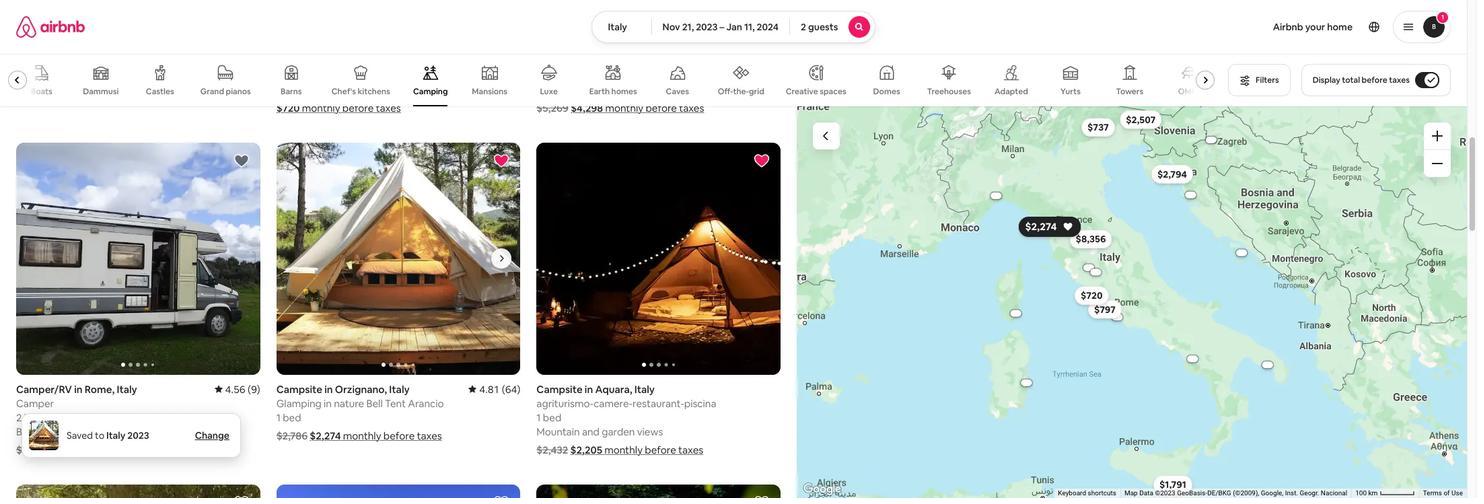 Task type: vqa. For each thing, say whether or not it's contained in the screenshot.
ITALY inside Camper/Rv In Rome, Italy Camper 2 Beds Beach And Sea Views $1,102 $797 Monthly Before Taxes
yes



Task type: locate. For each thing, give the bounding box(es) containing it.
1 horizontal spatial $720
[[1081, 290, 1103, 302]]

rome,
[[85, 383, 115, 396]]

glamping for tent in sorano, italy glamping in nature with a magnificent view 2 beds garden and valley views $5,269 $4,298 monthly before taxes
[[537, 55, 582, 68]]

0 horizontal spatial $797
[[47, 443, 70, 456]]

piscina
[[684, 397, 717, 410]]

taxes down caves
[[679, 102, 704, 114]]

caves
[[666, 86, 689, 97]]

100
[[1356, 489, 1367, 497]]

guests
[[808, 21, 838, 33]]

before down croatia
[[91, 88, 122, 100]]

2 horizontal spatial glamping
[[537, 55, 582, 68]]

nature for sorano,
[[594, 55, 625, 68]]

1 horizontal spatial the
[[411, 55, 427, 68]]

before down chef's kitchens
[[342, 102, 374, 114]]

and right sea
[[296, 84, 313, 96]]

italy inside 'campsite in aquara, italy agriturismo-camere-restaurant-piscina 1 bed mountain and garden views $2,432 $2,205 monthly before taxes'
[[635, 383, 655, 396]]

before down saved to italy 2023
[[112, 443, 143, 456]]

3
[[276, 69, 282, 82]]

tent inside campsite in orzignano, italy glamping in nature bell tent arancio 1 bed $2,786 $2,274 monthly before taxes
[[385, 397, 406, 410]]

zoom out image
[[1432, 158, 1443, 169]]

and inside 'tent in sorano, italy glamping in nature with a magnificent view 2 beds garden and valley views $5,269 $4,298 monthly before taxes'
[[574, 84, 591, 96]]

before inside 'campsite in aquara, italy agriturismo-camere-restaurant-piscina 1 bed mountain and garden views $2,432 $2,205 monthly before taxes'
[[645, 443, 676, 456]]

italy for campsite in aquara, italy agriturismo-camere-restaurant-piscina 1 bed mountain and garden views $2,432 $2,205 monthly before taxes
[[635, 383, 655, 396]]

in inside 'campsite in aquara, italy agriturismo-camere-restaurant-piscina 1 bed mountain and garden views $2,432 $2,205 monthly before taxes'
[[585, 383, 593, 396]]

add to wishlist: tent in tiglieto, italy image
[[754, 494, 770, 498]]

1 horizontal spatial tent
[[385, 397, 406, 410]]

italy for camper/rv in civitavecchia, italy roast in the hills immersed in the green  sea view 3 beds sea and garden views $720 monthly before taxes
[[413, 41, 434, 54]]

tent inside 'tent in sorano, italy glamping in nature with a magnificent view 2 beds garden and valley views $5,269 $4,298 monthly before taxes'
[[537, 41, 558, 54]]

0 horizontal spatial $2,205
[[571, 443, 602, 456]]

$737
[[1088, 121, 1109, 133]]

$720
[[276, 102, 300, 114], [1081, 290, 1103, 302]]

map data ©2023 geobasis-de/bkg (©2009), google, inst. geogr. nacional
[[1125, 489, 1348, 497]]

camper/rv up roast
[[276, 41, 332, 54]]

tent right (3)
[[537, 41, 558, 54]]

and
[[296, 84, 313, 96], [574, 84, 591, 96], [47, 425, 65, 438], [582, 425, 600, 438]]

sea right green
[[459, 55, 475, 68]]

glamping inside campsite in orzignano, italy glamping in nature bell tent arancio 1 bed $2,786 $2,274 monthly before taxes
[[276, 397, 322, 410]]

zoom in image
[[1432, 131, 1443, 141]]

1 vertical spatial garden
[[602, 425, 635, 438]]

nature
[[594, 55, 625, 68], [334, 397, 364, 410]]

$797
[[1094, 303, 1116, 315], [47, 443, 70, 456]]

bed inside 'campsite in aquara, italy agriturismo-camere-restaurant-piscina 1 bed mountain and garden views $2,432 $2,205 monthly before taxes'
[[543, 411, 562, 424]]

camper/rv inside camper/rv in civitavecchia, italy roast in the hills immersed in the green  sea view 3 beds sea and garden views $720 monthly before taxes
[[276, 41, 332, 54]]

1 vertical spatial $2,205
[[571, 443, 602, 456]]

before down restaurant-
[[645, 443, 676, 456]]

None search field
[[591, 11, 876, 43]]

display
[[1313, 75, 1341, 85]]

1 vertical spatial camper/rv
[[16, 383, 72, 396]]

$1,791 button
[[1154, 475, 1193, 494]]

beds up garden
[[545, 69, 568, 82]]

before down arancio
[[384, 429, 415, 442]]

2023 left –
[[696, 21, 718, 33]]

1 vertical spatial sea
[[67, 425, 83, 438]]

airbnb your home
[[1273, 21, 1353, 33]]

profile element
[[892, 0, 1451, 54]]

italy inside camper/rv in civitavecchia, italy roast in the hills immersed in the green  sea view 3 beds sea and garden views $720 monthly before taxes
[[413, 41, 434, 54]]

0 horizontal spatial 2
[[16, 411, 22, 424]]

tent right the bell
[[385, 397, 406, 410]]

taxes right total
[[1389, 75, 1410, 85]]

0 horizontal spatial $720
[[276, 102, 300, 114]]

view down 5.0
[[477, 55, 498, 68]]

1 horizontal spatial nature
[[594, 55, 625, 68]]

4.81 (64)
[[479, 383, 521, 396]]

taxes inside 'campsite in aquara, italy agriturismo-camere-restaurant-piscina 1 bed mountain and garden views $2,432 $2,205 monthly before taxes'
[[679, 443, 704, 456]]

views down restaurant-
[[637, 425, 663, 438]]

$1,102
[[16, 443, 45, 456]]

1 horizontal spatial $2,274
[[1026, 220, 1057, 233]]

beds inside 'tent in sorano, italy glamping in nature with a magnificent view 2 beds garden and valley views $5,269 $4,298 monthly before taxes'
[[545, 69, 568, 82]]

2023 right to
[[127, 429, 149, 442]]

your
[[1306, 21, 1326, 33]]

in down sorano,
[[584, 55, 592, 68]]

terms
[[1424, 489, 1442, 497]]

tent up zaluka
[[16, 41, 37, 54]]

1 inside dropdown button
[[1442, 13, 1445, 22]]

sea
[[276, 84, 293, 96]]

monthly down the bell
[[343, 429, 381, 442]]

italy for campsite in orzignano, italy glamping in nature bell tent arancio 1 bed $2,786 $2,274 monthly before taxes
[[389, 383, 410, 396]]

the left hills at the top left of the page
[[315, 55, 331, 68]]

1 horizontal spatial beds
[[284, 69, 307, 82]]

views down the rome, on the left bottom
[[85, 425, 111, 438]]

$2,274
[[1026, 220, 1057, 233], [310, 429, 341, 442]]

11,
[[744, 21, 755, 33]]

view inside camper/rv in civitavecchia, italy roast in the hills immersed in the green  sea view 3 beds sea and garden views $720 monthly before taxes
[[477, 55, 498, 68]]

0 vertical spatial 2023
[[696, 21, 718, 33]]

zagreb,
[[50, 41, 87, 54]]

grid
[[749, 86, 764, 97]]

airbnb your home link
[[1265, 13, 1361, 41]]

1 horizontal spatial garden
[[602, 425, 635, 438]]

the
[[315, 55, 331, 68], [411, 55, 427, 68]]

and right mountain
[[582, 425, 600, 438]]

$720 inside $720 $797
[[1081, 290, 1103, 302]]

0 vertical spatial 2
[[801, 21, 806, 33]]

off-the-grid
[[718, 86, 764, 97]]

0 vertical spatial $720
[[276, 102, 300, 114]]

in right roast
[[305, 55, 313, 68]]

2 horizontal spatial 2
[[801, 21, 806, 33]]

1 vertical spatial $797
[[47, 443, 70, 456]]

bed inside 'tent in zagreb, croatia zaluka urban glamping 1 bed $4,983 monthly before taxes'
[[23, 69, 41, 82]]

views right 'valley'
[[622, 84, 648, 96]]

taxes down saved to italy 2023
[[146, 443, 171, 456]]

remove from wishlist: campsite in orzignano, italy image
[[494, 153, 510, 169]]

$2,205 inside 'campsite in aquara, italy agriturismo-camere-restaurant-piscina 1 bed mountain and garden views $2,432 $2,205 monthly before taxes'
[[571, 443, 602, 456]]

2 horizontal spatial beds
[[545, 69, 568, 82]]

views inside 'campsite in aquara, italy agriturismo-camere-restaurant-piscina 1 bed mountain and garden views $2,432 $2,205 monthly before taxes'
[[637, 425, 663, 438]]

campsite inside campsite in orzignano, italy glamping in nature bell tent arancio 1 bed $2,786 $2,274 monthly before taxes
[[276, 383, 322, 396]]

0 horizontal spatial camper/rv
[[16, 383, 72, 396]]

0 vertical spatial $797
[[1094, 303, 1116, 315]]

the-
[[733, 86, 749, 97]]

monthly down homes
[[605, 102, 644, 114]]

0 horizontal spatial bed
[[23, 69, 41, 82]]

camper/rv up camper
[[16, 383, 72, 396]]

airbnb
[[1273, 21, 1304, 33]]

taxes inside camper/rv in rome, italy camper 2 beds beach and sea views $1,102 $797 monthly before taxes
[[146, 443, 171, 456]]

home
[[1328, 21, 1353, 33]]

view up the off-
[[715, 55, 736, 68]]

italy inside campsite in orzignano, italy glamping in nature bell tent arancio 1 bed $2,786 $2,274 monthly before taxes
[[389, 383, 410, 396]]

nov
[[663, 21, 680, 33]]

1 horizontal spatial $2,205
[[1184, 357, 1196, 361]]

0 horizontal spatial sea
[[67, 425, 83, 438]]

keyboard shortcuts button
[[1058, 489, 1117, 498]]

1 horizontal spatial bed
[[283, 411, 301, 424]]

hills
[[333, 55, 350, 68]]

beds
[[284, 69, 307, 82], [545, 69, 568, 82], [24, 411, 47, 424]]

1 horizontal spatial $797
[[1094, 303, 1116, 315]]

in
[[40, 41, 48, 54], [334, 41, 343, 54], [560, 41, 569, 54], [305, 55, 313, 68], [401, 55, 409, 68], [584, 55, 592, 68], [74, 383, 83, 396], [325, 383, 333, 396], [585, 383, 593, 396], [324, 397, 332, 410]]

2 up the luxe at top
[[537, 69, 542, 82]]

tent inside 'tent in zagreb, croatia zaluka urban glamping 1 bed $4,983 monthly before taxes'
[[16, 41, 37, 54]]

de/bkg
[[1208, 489, 1232, 497]]

0 vertical spatial nature
[[594, 55, 625, 68]]

2
[[801, 21, 806, 33], [537, 69, 542, 82], [16, 411, 22, 424]]

immersed
[[352, 55, 399, 68]]

italy inside 'tent in sorano, italy glamping in nature with a magnificent view 2 beds garden and valley views $5,269 $4,298 monthly before taxes'
[[609, 41, 629, 54]]

and up $4,298
[[574, 84, 591, 96]]

0 horizontal spatial 2023
[[127, 429, 149, 442]]

0 horizontal spatial $2,274
[[310, 429, 341, 442]]

sea left to
[[67, 425, 83, 438]]

$2,274 left $8,356
[[1026, 220, 1057, 233]]

monthly inside 'tent in zagreb, croatia zaluka urban glamping 1 bed $4,983 monthly before taxes'
[[50, 88, 89, 100]]

0 vertical spatial garden
[[315, 84, 348, 96]]

campsite inside 'campsite in aquara, italy agriturismo-camere-restaurant-piscina 1 bed mountain and garden views $2,432 $2,205 monthly before taxes'
[[537, 383, 583, 396]]

$8,356
[[1076, 233, 1106, 245]]

civitavecchia,
[[345, 41, 411, 54]]

1 vertical spatial 2023
[[127, 429, 149, 442]]

$5,269
[[537, 102, 569, 114]]

taxes down 'kitchens'
[[376, 102, 401, 114]]

nature down orzignano, at left
[[334, 397, 364, 410]]

camper/rv in rome, italy camper 2 beds beach and sea views $1,102 $797 monthly before taxes
[[16, 383, 171, 456]]

1 horizontal spatial 2
[[537, 69, 542, 82]]

glamping up garden
[[537, 55, 582, 68]]

beds down roast
[[284, 69, 307, 82]]

before inside 'tent in sorano, italy glamping in nature with a magnificent view 2 beds garden and valley views $5,269 $4,298 monthly before taxes'
[[646, 102, 677, 114]]

4.95
[[219, 41, 240, 54]]

and left saved
[[47, 425, 65, 438]]

1 horizontal spatial sea
[[459, 55, 475, 68]]

2 inside 'tent in sorano, italy glamping in nature with a magnificent view 2 beds garden and valley views $5,269 $4,298 monthly before taxes'
[[537, 69, 542, 82]]

sea inside camper/rv in civitavecchia, italy roast in the hills immersed in the green  sea view 3 beds sea and garden views $720 monthly before taxes
[[459, 55, 475, 68]]

1 vertical spatial 2
[[537, 69, 542, 82]]

bed up $2,786
[[283, 411, 301, 424]]

google image
[[800, 481, 845, 498]]

$720 down barns
[[276, 102, 300, 114]]

taxes
[[1389, 75, 1410, 85], [124, 88, 149, 100], [376, 102, 401, 114], [679, 102, 704, 114], [417, 429, 442, 442], [146, 443, 171, 456], [679, 443, 704, 456]]

0 vertical spatial $2,274
[[1026, 220, 1057, 233]]

100 km
[[1356, 489, 1380, 497]]

glamping up $2,786
[[276, 397, 322, 410]]

(64)
[[502, 383, 521, 396]]

garden down camere-
[[602, 425, 635, 438]]

before inside 'tent in zagreb, croatia zaluka urban glamping 1 bed $4,983 monthly before taxes'
[[91, 88, 122, 100]]

$720 inside camper/rv in civitavecchia, italy roast in the hills immersed in the green  sea view 3 beds sea and garden views $720 monthly before taxes
[[276, 102, 300, 114]]

monthly down camere-
[[605, 443, 643, 456]]

in right immersed
[[401, 55, 409, 68]]

camper/rv
[[276, 41, 332, 54], [16, 383, 72, 396]]

monthly down chef's
[[302, 102, 340, 114]]

0 horizontal spatial glamping
[[79, 55, 124, 68]]

0 horizontal spatial garden
[[315, 84, 348, 96]]

campsite right the (9)
[[276, 383, 322, 396]]

glamping down croatia
[[79, 55, 124, 68]]

2 the from the left
[[411, 55, 427, 68]]

camping
[[413, 86, 448, 97]]

$2,274 right $2,786
[[310, 429, 341, 442]]

0 horizontal spatial the
[[315, 55, 331, 68]]

0 horizontal spatial view
[[477, 55, 498, 68]]

italy inside camper/rv in rome, italy camper 2 beds beach and sea views $1,102 $797 monthly before taxes
[[117, 383, 137, 396]]

(18)
[[762, 41, 781, 54]]

1 horizontal spatial glamping
[[276, 397, 322, 410]]

monthly inside 'campsite in aquara, italy agriturismo-camere-restaurant-piscina 1 bed mountain and garden views $2,432 $2,205 monthly before taxes'
[[605, 443, 643, 456]]

1 horizontal spatial 2023
[[696, 21, 718, 33]]

2 horizontal spatial bed
[[543, 411, 562, 424]]

garden inside camper/rv in civitavecchia, italy roast in the hills immersed in the green  sea view 3 beds sea and garden views $720 monthly before taxes
[[315, 84, 348, 96]]

bed up mountain
[[543, 411, 562, 424]]

the left green
[[411, 55, 427, 68]]

camper/rv in civitavecchia, italy roast in the hills immersed in the green  sea view 3 beds sea and garden views $720 monthly before taxes
[[276, 41, 498, 114]]

4.56 (9)
[[225, 383, 260, 396]]

1 vertical spatial $2,274
[[310, 429, 341, 442]]

bed down zaluka
[[23, 69, 41, 82]]

$2,507 $737
[[1088, 114, 1156, 133]]

campsite
[[276, 383, 322, 396], [537, 383, 583, 396]]

tent
[[16, 41, 37, 54], [537, 41, 558, 54], [385, 397, 406, 410]]

taxes inside camper/rv in civitavecchia, italy roast in the hills immersed in the green  sea view 3 beds sea and garden views $720 monthly before taxes
[[376, 102, 401, 114]]

(22)
[[242, 41, 260, 54]]

1
[[1442, 13, 1445, 22], [16, 69, 20, 82], [276, 411, 281, 424], [537, 411, 541, 424]]

treehouses
[[927, 86, 971, 97]]

terms of use link
[[1424, 489, 1463, 497]]

0 vertical spatial camper/rv
[[276, 41, 332, 54]]

1 vertical spatial $720
[[1081, 290, 1103, 302]]

google map
showing 20 stays. including 2 saved stays. region
[[797, 106, 1467, 498]]

before down caves
[[646, 102, 677, 114]]

2 view from the left
[[715, 55, 736, 68]]

1 view from the left
[[477, 55, 498, 68]]

views
[[351, 84, 377, 96], [622, 84, 648, 96], [85, 425, 111, 438], [637, 425, 663, 438]]

$720 down $8,356 button
[[1081, 290, 1103, 302]]

1 horizontal spatial campsite
[[537, 383, 583, 396]]

2 inside button
[[801, 21, 806, 33]]

taxes down piscina
[[679, 443, 704, 456]]

–
[[720, 21, 725, 33]]

castles
[[146, 86, 174, 97]]

in left aquara,
[[585, 383, 593, 396]]

in left the rome, on the left bottom
[[74, 383, 83, 396]]

monthly down urban
[[50, 88, 89, 100]]

inst.
[[1286, 489, 1299, 497]]

0 vertical spatial $2,205
[[1184, 357, 1196, 361]]

0 horizontal spatial campsite
[[276, 383, 322, 396]]

1 horizontal spatial camper/rv
[[276, 41, 332, 54]]

keyboard
[[1058, 489, 1086, 497]]

0 horizontal spatial nature
[[334, 397, 364, 410]]

barns
[[281, 86, 302, 97]]

off-
[[718, 86, 733, 97]]

campsite up agriturismo- at bottom
[[537, 383, 583, 396]]

2 vertical spatial 2
[[16, 411, 22, 424]]

2 up beach
[[16, 411, 22, 424]]

glamping inside 'tent in sorano, italy glamping in nature with a magnificent view 2 beds garden and valley views $5,269 $4,298 monthly before taxes'
[[537, 55, 582, 68]]

in up zaluka
[[40, 41, 48, 54]]

nature down sorano,
[[594, 55, 625, 68]]

and inside camper/rv in rome, italy camper 2 beds beach and sea views $1,102 $797 monthly before taxes
[[47, 425, 65, 438]]

2 horizontal spatial tent
[[537, 41, 558, 54]]

0 horizontal spatial tent
[[16, 41, 37, 54]]

camper/rv inside camper/rv in rome, italy camper 2 beds beach and sea views $1,102 $797 monthly before taxes
[[16, 383, 72, 396]]

taxes down arancio
[[417, 429, 442, 442]]

2024
[[757, 21, 779, 33]]

taxes right dammusi
[[124, 88, 149, 100]]

valley
[[593, 84, 619, 96]]

magnificent
[[657, 55, 713, 68]]

domes
[[873, 86, 900, 97]]

in left the bell
[[324, 397, 332, 410]]

a
[[649, 55, 655, 68]]

group
[[0, 54, 1220, 106], [16, 143, 260, 375], [276, 143, 521, 375], [537, 143, 1025, 375], [16, 484, 260, 498], [276, 484, 521, 498], [537, 484, 781, 498]]

orzignano,
[[335, 383, 387, 396]]

garden inside 'campsite in aquara, italy agriturismo-camere-restaurant-piscina 1 bed mountain and garden views $2,432 $2,205 monthly before taxes'
[[602, 425, 635, 438]]

2023 inside button
[[696, 21, 718, 33]]

nature inside campsite in orzignano, italy glamping in nature bell tent arancio 1 bed $2,786 $2,274 monthly before taxes
[[334, 397, 364, 410]]

view inside 'tent in sorano, italy glamping in nature with a magnificent view 2 beds garden and valley views $5,269 $4,298 monthly before taxes'
[[715, 55, 736, 68]]

italy inside button
[[608, 21, 627, 33]]

1 vertical spatial nature
[[334, 397, 364, 410]]

nature inside 'tent in sorano, italy glamping in nature with a magnificent view 2 beds garden and valley views $5,269 $4,298 monthly before taxes'
[[594, 55, 625, 68]]

2 left guests
[[801, 21, 806, 33]]

$2,205 inside 'button'
[[1184, 357, 1196, 361]]

1 campsite from the left
[[276, 383, 322, 396]]

beds down camper
[[24, 411, 47, 424]]

zaluka
[[16, 55, 47, 68]]

1 inside 'campsite in aquara, italy agriturismo-camere-restaurant-piscina 1 bed mountain and garden views $2,432 $2,205 monthly before taxes'
[[537, 411, 541, 424]]

0 vertical spatial sea
[[459, 55, 475, 68]]

2 campsite from the left
[[537, 383, 583, 396]]

$720 button
[[1075, 286, 1109, 305]]

views down immersed
[[351, 84, 377, 96]]

monthly down to
[[72, 443, 110, 456]]

1 horizontal spatial view
[[715, 55, 736, 68]]

bed inside campsite in orzignano, italy glamping in nature bell tent arancio 1 bed $2,786 $2,274 monthly before taxes
[[283, 411, 301, 424]]

before inside camper/rv in rome, italy camper 2 beds beach and sea views $1,102 $797 monthly before taxes
[[112, 443, 143, 456]]

2023
[[696, 21, 718, 33], [127, 429, 149, 442]]

garden down hills at the top left of the page
[[315, 84, 348, 96]]

glamping for campsite in orzignano, italy glamping in nature bell tent arancio 1 bed $2,786 $2,274 monthly before taxes
[[276, 397, 322, 410]]

0 horizontal spatial beds
[[24, 411, 47, 424]]



Task type: describe. For each thing, give the bounding box(es) containing it.
aquara,
[[595, 383, 632, 396]]

earth
[[589, 86, 610, 97]]

in left sorano,
[[560, 41, 569, 54]]

$2,274 inside campsite in orzignano, italy glamping in nature bell tent arancio 1 bed $2,786 $2,274 monthly before taxes
[[310, 429, 341, 442]]

4.94 (18)
[[740, 41, 781, 54]]

campsite for campsite in aquara, italy agriturismo-camere-restaurant-piscina 1 bed mountain and garden views $2,432 $2,205 monthly before taxes
[[537, 383, 583, 396]]

1 button
[[1393, 11, 1451, 43]]

$720 $797
[[1081, 290, 1116, 315]]

monthly inside campsite in orzignano, italy glamping in nature bell tent arancio 1 bed $2,786 $2,274 monthly before taxes
[[343, 429, 381, 442]]

tent in sorano, italy glamping in nature with a magnificent view 2 beds garden and valley views $5,269 $4,298 monthly before taxes
[[537, 41, 736, 114]]

views inside 'tent in sorano, italy glamping in nature with a magnificent view 2 beds garden and valley views $5,269 $4,298 monthly before taxes'
[[622, 84, 648, 96]]

1 the from the left
[[315, 55, 331, 68]]

2 guests
[[801, 21, 838, 33]]

campsite in orzignano, italy glamping in nature bell tent arancio 1 bed $2,786 $2,274 monthly before taxes
[[276, 383, 444, 442]]

taxes inside campsite in orzignano, italy glamping in nature bell tent arancio 1 bed $2,786 $2,274 monthly before taxes
[[417, 429, 442, 442]]

camere-
[[594, 397, 633, 410]]

none search field containing italy
[[591, 11, 876, 43]]

garden
[[537, 84, 571, 96]]

4.56
[[225, 383, 246, 396]]

add to wishlist: campsite in jelsa, croatia image
[[233, 494, 249, 498]]

camper/rv for roast
[[276, 41, 332, 54]]

$2,205 button
[[1180, 356, 1206, 362]]

$737 button
[[1082, 118, 1115, 137]]

monthly inside 'tent in sorano, italy glamping in nature with a magnificent view 2 beds garden and valley views $5,269 $4,298 monthly before taxes'
[[605, 102, 644, 114]]

camper/rv for camper
[[16, 383, 72, 396]]

green
[[429, 55, 457, 68]]

monthly inside camper/rv in rome, italy camper 2 beds beach and sea views $1,102 $797 monthly before taxes
[[72, 443, 110, 456]]

croatia
[[89, 41, 124, 54]]

(©2009),
[[1233, 489, 1260, 497]]

glamping inside 'tent in zagreb, croatia zaluka urban glamping 1 bed $4,983 monthly before taxes'
[[79, 55, 124, 68]]

grand
[[200, 86, 224, 97]]

$797 inside $720 $797
[[1094, 303, 1116, 315]]

campsite for campsite in orzignano, italy glamping in nature bell tent arancio 1 bed $2,786 $2,274 monthly before taxes
[[276, 383, 322, 396]]

taxes inside 'tent in sorano, italy glamping in nature with a magnificent view 2 beds garden and valley views $5,269 $4,298 monthly before taxes'
[[679, 102, 704, 114]]

agriturismo-
[[537, 397, 594, 410]]

urban
[[49, 55, 77, 68]]

$2,794
[[1158, 168, 1187, 180]]

nature for orzignano,
[[334, 397, 364, 410]]

4.94
[[740, 41, 760, 54]]

$2,507 button
[[1120, 110, 1162, 129]]

5.0 (3)
[[491, 41, 521, 54]]

nov 21, 2023 – jan 11, 2024 button
[[651, 11, 790, 43]]

and inside camper/rv in civitavecchia, italy roast in the hills immersed in the green  sea view 3 beds sea and garden views $720 monthly before taxes
[[296, 84, 313, 96]]

views inside camper/rv in civitavecchia, italy roast in the hills immersed in the green  sea view 3 beds sea and garden views $720 monthly before taxes
[[351, 84, 377, 96]]

add to wishlist: camper/rv in rome, italy image
[[233, 153, 249, 169]]

before inside campsite in orzignano, italy glamping in nature bell tent arancio 1 bed $2,786 $2,274 monthly before taxes
[[384, 429, 415, 442]]

grand pianos
[[200, 86, 251, 97]]

jan
[[727, 21, 742, 33]]

$4,983
[[16, 88, 48, 100]]

beds inside camper/rv in rome, italy camper 2 beds beach and sea views $1,102 $797 monthly before taxes
[[24, 411, 47, 424]]

4.56 out of 5 average rating,  9 reviews image
[[214, 383, 260, 396]]

towers
[[1116, 86, 1144, 97]]

saved to italy 2023
[[67, 429, 149, 442]]

display total before taxes
[[1313, 75, 1410, 85]]

bell
[[366, 397, 383, 410]]

$2,786
[[276, 429, 308, 442]]

in left orzignano, at left
[[325, 383, 333, 396]]

$8,356 button
[[1070, 230, 1112, 249]]

data
[[1140, 489, 1154, 497]]

100 km button
[[1352, 489, 1420, 498]]

in inside camper/rv in rome, italy camper 2 beds beach and sea views $1,102 $797 monthly before taxes
[[74, 383, 83, 396]]

shortcuts
[[1088, 489, 1117, 497]]

before inside camper/rv in civitavecchia, italy roast in the hills immersed in the green  sea view 3 beds sea and garden views $720 monthly before taxes
[[342, 102, 374, 114]]

mountain
[[537, 425, 580, 438]]

tent for tent in sorano, italy glamping in nature with a magnificent view 2 beds garden and valley views $5,269 $4,298 monthly before taxes
[[537, 41, 558, 54]]

italy for tent in sorano, italy glamping in nature with a magnificent view 2 beds garden and valley views $5,269 $4,298 monthly before taxes
[[609, 41, 629, 54]]

saved
[[67, 429, 93, 442]]

of
[[1444, 489, 1450, 497]]

roast
[[276, 55, 303, 68]]

add to wishlist: tent in baške oštarije, croatia image
[[494, 494, 510, 498]]

remove from wishlist: campsite in aquara, italy image
[[754, 153, 770, 169]]

©2023
[[1155, 489, 1176, 497]]

arancio
[[408, 397, 444, 410]]

campsite in aquara, italy agriturismo-camere-restaurant-piscina 1 bed mountain and garden views $2,432 $2,205 monthly before taxes
[[537, 383, 717, 456]]

beach
[[16, 425, 45, 438]]

google,
[[1261, 489, 1284, 497]]

chef's kitchens
[[332, 86, 390, 97]]

1 inside campsite in orzignano, italy glamping in nature bell tent arancio 1 bed $2,786 $2,274 monthly before taxes
[[276, 411, 281, 424]]

4.94 out of 5 average rating,  18 reviews image
[[729, 41, 781, 54]]

in up hills at the top left of the page
[[334, 41, 343, 54]]

with
[[627, 55, 647, 68]]

nov 21, 2023 – jan 11, 2024
[[663, 21, 779, 33]]

pianos
[[226, 86, 251, 97]]

luxe
[[540, 86, 558, 97]]

1 inside 'tent in zagreb, croatia zaluka urban glamping 1 bed $4,983 monthly before taxes'
[[16, 69, 20, 82]]

monthly inside camper/rv in civitavecchia, italy roast in the hills immersed in the green  sea view 3 beds sea and garden views $720 monthly before taxes
[[302, 102, 340, 114]]

$2,794 button
[[1152, 165, 1193, 184]]

$2,274 inside button
[[1026, 220, 1057, 233]]

creative
[[786, 86, 818, 97]]

$797 button
[[1088, 300, 1122, 319]]

geobasis-
[[1177, 489, 1208, 497]]

2 guests button
[[790, 11, 876, 43]]

$797 inside camper/rv in rome, italy camper 2 beds beach and sea views $1,102 $797 monthly before taxes
[[47, 443, 70, 456]]

group containing off-the-grid
[[0, 54, 1220, 106]]

views inside camper/rv in rome, italy camper 2 beds beach and sea views $1,102 $797 monthly before taxes
[[85, 425, 111, 438]]

2 inside camper/rv in rome, italy camper 2 beds beach and sea views $1,102 $797 monthly before taxes
[[16, 411, 22, 424]]

and inside 'campsite in aquara, italy agriturismo-camere-restaurant-piscina 1 bed mountain and garden views $2,432 $2,205 monthly before taxes'
[[582, 425, 600, 438]]

use
[[1452, 489, 1463, 497]]

spaces
[[820, 86, 847, 97]]

omg!
[[1178, 86, 1200, 97]]

chef's
[[332, 86, 356, 97]]

map
[[1125, 489, 1138, 497]]

taxes inside 'tent in zagreb, croatia zaluka urban glamping 1 bed $4,983 monthly before taxes'
[[124, 88, 149, 100]]

tent in zagreb, croatia zaluka urban glamping 1 bed $4,983 monthly before taxes
[[16, 41, 149, 100]]

filters button
[[1229, 64, 1291, 96]]

beds inside camper/rv in civitavecchia, italy roast in the hills immersed in the green  sea view 3 beds sea and garden views $720 monthly before taxes
[[284, 69, 307, 82]]

homes
[[612, 86, 637, 97]]

4.81 out of 5 average rating,  64 reviews image
[[469, 383, 521, 396]]

italy for camper/rv in rome, italy camper 2 beds beach and sea views $1,102 $797 monthly before taxes
[[117, 383, 137, 396]]

tent for tent in zagreb, croatia zaluka urban glamping 1 bed $4,983 monthly before taxes
[[16, 41, 37, 54]]

sea inside camper/rv in rome, italy camper 2 beds beach and sea views $1,102 $797 monthly before taxes
[[67, 425, 83, 438]]

kitchens
[[358, 86, 390, 97]]

terms of use
[[1424, 489, 1463, 497]]

creative spaces
[[786, 86, 847, 97]]

(3)
[[508, 41, 521, 54]]

dammusi
[[83, 86, 119, 97]]

in inside 'tent in zagreb, croatia zaluka urban glamping 1 bed $4,983 monthly before taxes'
[[40, 41, 48, 54]]

total
[[1342, 75, 1360, 85]]

before right total
[[1362, 75, 1388, 85]]

4.81
[[479, 383, 500, 396]]

km
[[1369, 489, 1378, 497]]

5.0
[[491, 41, 506, 54]]

$2,432
[[537, 443, 568, 456]]

mansions
[[472, 86, 508, 97]]



